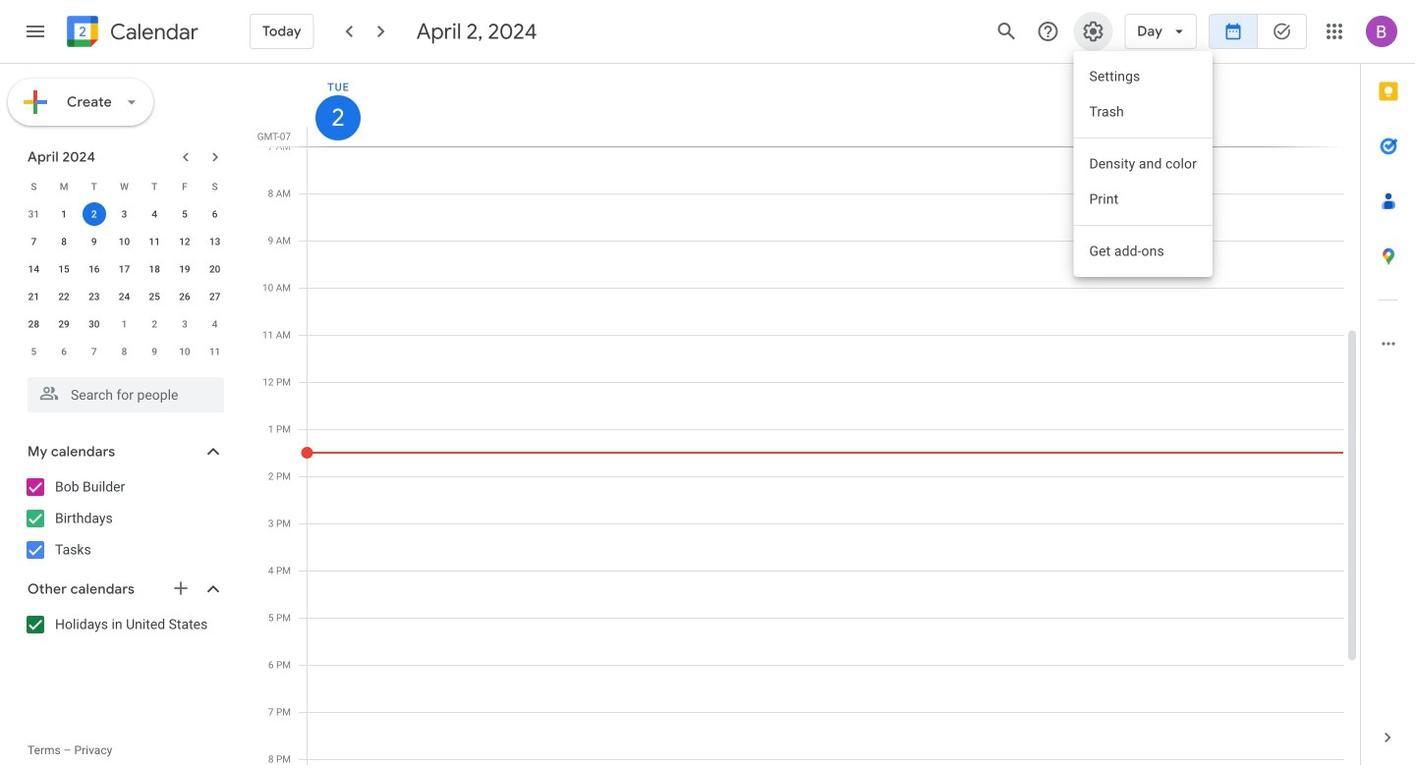 Task type: describe. For each thing, give the bounding box(es) containing it.
march 31 element
[[22, 203, 46, 226]]

14 element
[[22, 258, 46, 281]]

5 row from the top
[[19, 283, 230, 311]]

24 element
[[113, 285, 136, 309]]

7 row from the top
[[19, 338, 230, 366]]

26 element
[[173, 285, 197, 309]]

8 element
[[52, 230, 76, 254]]

may 2 element
[[143, 313, 166, 336]]

10 element
[[113, 230, 136, 254]]

29 element
[[52, 313, 76, 336]]

6 element
[[203, 203, 227, 226]]

cell inside april 2024 grid
[[79, 201, 109, 228]]

4 element
[[143, 203, 166, 226]]

30 element
[[82, 313, 106, 336]]

1 element
[[52, 203, 76, 226]]

2 row from the top
[[19, 201, 230, 228]]

28 element
[[22, 313, 46, 336]]

20 element
[[203, 258, 227, 281]]

7 element
[[22, 230, 46, 254]]

11 element
[[143, 230, 166, 254]]

tuesday, april 2, today element
[[316, 95, 361, 141]]

13 element
[[203, 230, 227, 254]]

2, today element
[[82, 203, 106, 226]]

calendar element
[[63, 12, 199, 55]]

may 6 element
[[52, 340, 76, 364]]

12 element
[[173, 230, 197, 254]]



Task type: locate. For each thing, give the bounding box(es) containing it.
1 row from the top
[[19, 173, 230, 201]]

april 2024 grid
[[19, 173, 230, 366]]

cell
[[79, 201, 109, 228]]

row down may 1 element
[[19, 338, 230, 366]]

may 7 element
[[82, 340, 106, 364]]

5 element
[[173, 203, 197, 226]]

settings menu image
[[1082, 20, 1106, 43]]

row up 3 element
[[19, 173, 230, 201]]

may 8 element
[[113, 340, 136, 364]]

may 5 element
[[22, 340, 46, 364]]

21 element
[[22, 285, 46, 309]]

3 row from the top
[[19, 228, 230, 256]]

may 3 element
[[173, 313, 197, 336]]

grid
[[252, 64, 1361, 766]]

settings menu menu
[[1074, 51, 1213, 277]]

16 element
[[82, 258, 106, 281]]

25 element
[[143, 285, 166, 309]]

row up 17 element
[[19, 228, 230, 256]]

17 element
[[113, 258, 136, 281]]

15 element
[[52, 258, 76, 281]]

row down 17 element
[[19, 283, 230, 311]]

may 1 element
[[113, 313, 136, 336]]

row up 10 element
[[19, 201, 230, 228]]

column header
[[307, 64, 1345, 147]]

add other calendars image
[[171, 579, 191, 599]]

row down 24 element
[[19, 311, 230, 338]]

row group
[[19, 201, 230, 366]]

6 row from the top
[[19, 311, 230, 338]]

may 9 element
[[143, 340, 166, 364]]

may 11 element
[[203, 340, 227, 364]]

19 element
[[173, 258, 197, 281]]

3 element
[[113, 203, 136, 226]]

my calendars list
[[4, 472, 244, 566]]

tab list
[[1362, 64, 1416, 711]]

18 element
[[143, 258, 166, 281]]

4 row from the top
[[19, 256, 230, 283]]

9 element
[[82, 230, 106, 254]]

may 10 element
[[173, 340, 197, 364]]

heading inside calendar element
[[106, 20, 199, 44]]

22 element
[[52, 285, 76, 309]]

main drawer image
[[24, 20, 47, 43]]

None search field
[[0, 370, 244, 413]]

row up 24 element
[[19, 256, 230, 283]]

heading
[[106, 20, 199, 44]]

may 4 element
[[203, 313, 227, 336]]

27 element
[[203, 285, 227, 309]]

23 element
[[82, 285, 106, 309]]

Search for people text field
[[39, 378, 212, 413]]

row
[[19, 173, 230, 201], [19, 201, 230, 228], [19, 228, 230, 256], [19, 256, 230, 283], [19, 283, 230, 311], [19, 311, 230, 338], [19, 338, 230, 366]]



Task type: vqa. For each thing, say whether or not it's contained in the screenshot.
the bottommost if
no



